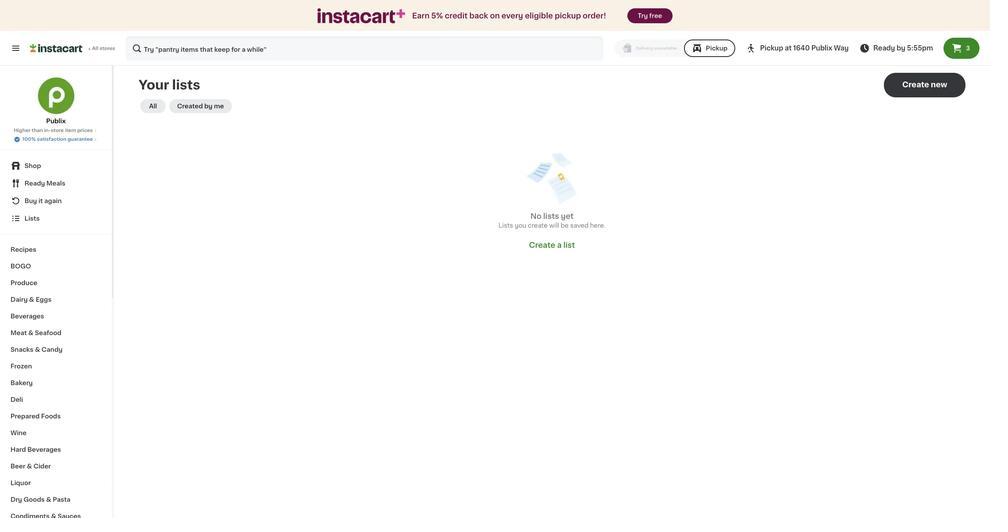 Task type: vqa. For each thing, say whether or not it's contained in the screenshot.
a
yes



Task type: describe. For each thing, give the bounding box(es) containing it.
create for create a list
[[530, 242, 556, 249]]

beer & cider
[[11, 463, 51, 470]]

0 horizontal spatial publix
[[46, 118, 66, 124]]

dry goods & pasta
[[11, 497, 70, 503]]

dry goods & pasta link
[[5, 492, 107, 508]]

in-
[[44, 128, 51, 133]]

beverages link
[[5, 308, 107, 325]]

ready meals button
[[5, 175, 107, 192]]

created by me
[[177, 103, 224, 109]]

ready by 5:55pm link
[[860, 43, 934, 54]]

satisfaction
[[37, 137, 66, 142]]

create
[[528, 222, 548, 229]]

pasta
[[53, 497, 70, 503]]

no lists yet lists you create will be saved here.
[[499, 213, 606, 229]]

produce
[[11, 280, 37, 286]]

all for all stores
[[92, 46, 98, 51]]

earn
[[412, 12, 430, 19]]

created
[[177, 103, 203, 109]]

create a list link
[[530, 240, 575, 250]]

order!
[[583, 12, 607, 19]]

eggs
[[36, 297, 52, 303]]

every
[[502, 12, 524, 19]]

meals
[[46, 180, 65, 187]]

100% satisfaction guarantee
[[22, 137, 93, 142]]

all for all
[[149, 103, 157, 109]]

meat & seafood
[[11, 330, 61, 336]]

a
[[558, 242, 562, 249]]

snacks & candy
[[11, 347, 63, 353]]

prepared foods link
[[5, 408, 107, 425]]

goods
[[24, 497, 45, 503]]

meat
[[11, 330, 27, 336]]

& for dairy
[[29, 297, 34, 303]]

Search field
[[126, 37, 603, 60]]

& for beer
[[27, 463, 32, 470]]

all stores
[[92, 46, 115, 51]]

candy
[[42, 347, 63, 353]]

pickup button
[[685, 39, 736, 57]]

1640
[[794, 45, 810, 51]]

created by me button
[[169, 99, 232, 113]]

pickup for pickup at 1640 publix way
[[761, 45, 784, 51]]

by for created
[[205, 103, 213, 109]]

buy
[[25, 198, 37, 204]]

express icon image
[[318, 9, 405, 23]]

free
[[650, 13, 663, 19]]

beer & cider link
[[5, 458, 107, 475]]

dry
[[11, 497, 22, 503]]

prepared
[[11, 413, 40, 420]]

lists link
[[5, 210, 107, 227]]

me
[[214, 103, 224, 109]]

100%
[[22, 137, 36, 142]]

recipes
[[11, 247, 36, 253]]

yet
[[561, 213, 574, 220]]

lists for your
[[172, 79, 200, 91]]

& for meat
[[28, 330, 33, 336]]

at
[[786, 45, 792, 51]]

seafood
[[35, 330, 61, 336]]

5%
[[432, 12, 443, 19]]

here.
[[591, 222, 606, 229]]

publix inside popup button
[[812, 45, 833, 51]]

buy it again link
[[5, 192, 107, 210]]

beer
[[11, 463, 25, 470]]

hard
[[11, 447, 26, 453]]

again
[[44, 198, 62, 204]]

snacks & candy link
[[5, 341, 107, 358]]

hard beverages
[[11, 447, 61, 453]]

ready for ready by 5:55pm
[[874, 45, 896, 51]]

lists inside no lists yet lists you create will be saved here.
[[499, 222, 514, 229]]

cider
[[34, 463, 51, 470]]

ready by 5:55pm
[[874, 45, 934, 51]]

frozen
[[11, 363, 32, 370]]

your lists
[[139, 79, 200, 91]]

way
[[835, 45, 849, 51]]

wine
[[11, 430, 26, 436]]

deli
[[11, 397, 23, 403]]

5:55pm
[[908, 45, 934, 51]]

guarantee
[[68, 137, 93, 142]]

pickup at 1640 publix way button
[[747, 36, 849, 61]]



Task type: locate. For each thing, give the bounding box(es) containing it.
create for create new
[[903, 81, 930, 88]]

& left pasta
[[46, 497, 51, 503]]

3 button
[[944, 38, 980, 59]]

it
[[39, 198, 43, 204]]

stores
[[100, 46, 115, 51]]

service type group
[[615, 39, 736, 57]]

pickup
[[761, 45, 784, 51], [706, 45, 728, 51]]

by for ready
[[897, 45, 906, 51]]

lists down buy
[[25, 215, 40, 222]]

higher than in-store item prices link
[[14, 127, 98, 134]]

1 vertical spatial all
[[149, 103, 157, 109]]

beverages
[[11, 313, 44, 319], [27, 447, 61, 453]]

deli link
[[5, 391, 107, 408]]

create new button
[[885, 73, 966, 97]]

all down your
[[149, 103, 157, 109]]

bogo link
[[5, 258, 107, 275]]

lists left you
[[499, 222, 514, 229]]

create a list
[[530, 242, 575, 249]]

1 vertical spatial lists
[[544, 213, 560, 220]]

frozen link
[[5, 358, 107, 375]]

by inside ready by 5:55pm link
[[897, 45, 906, 51]]

liquor link
[[5, 475, 107, 492]]

earn 5% credit back on every eligible pickup order!
[[412, 12, 607, 19]]

&
[[29, 297, 34, 303], [28, 330, 33, 336], [35, 347, 40, 353], [27, 463, 32, 470], [46, 497, 51, 503]]

publix logo image
[[37, 76, 75, 115]]

bakery
[[11, 380, 33, 386]]

instacart logo image
[[30, 43, 83, 54]]

1 horizontal spatial publix
[[812, 45, 833, 51]]

1 horizontal spatial all
[[149, 103, 157, 109]]

create left 'a'
[[530, 242, 556, 249]]

eligible
[[525, 12, 553, 19]]

ready meals link
[[5, 175, 107, 192]]

saved
[[571, 222, 589, 229]]

1 horizontal spatial lists
[[499, 222, 514, 229]]

new
[[932, 81, 948, 88]]

0 horizontal spatial lists
[[25, 215, 40, 222]]

0 horizontal spatial ready
[[25, 180, 45, 187]]

pickup for pickup
[[706, 45, 728, 51]]

0 horizontal spatial create
[[530, 242, 556, 249]]

meat & seafood link
[[5, 325, 107, 341]]

all inside button
[[149, 103, 157, 109]]

create left new
[[903, 81, 930, 88]]

0 horizontal spatial pickup
[[706, 45, 728, 51]]

1 horizontal spatial pickup
[[761, 45, 784, 51]]

foods
[[41, 413, 61, 420]]

by
[[897, 45, 906, 51], [205, 103, 213, 109]]

lists
[[172, 79, 200, 91], [544, 213, 560, 220]]

0 vertical spatial create
[[903, 81, 930, 88]]

beverages up cider
[[27, 447, 61, 453]]

& left 'eggs'
[[29, 297, 34, 303]]

publix up store
[[46, 118, 66, 124]]

publix
[[812, 45, 833, 51], [46, 118, 66, 124]]

dairy
[[11, 297, 28, 303]]

pickup inside pickup button
[[706, 45, 728, 51]]

1 vertical spatial publix
[[46, 118, 66, 124]]

lists inside no lists yet lists you create will be saved here.
[[544, 213, 560, 220]]

by left 5:55pm at top
[[897, 45, 906, 51]]

higher
[[14, 128, 31, 133]]

prepared foods
[[11, 413, 61, 420]]

0 vertical spatial publix
[[812, 45, 833, 51]]

lists up created
[[172, 79, 200, 91]]

pickup
[[555, 12, 581, 19]]

0 horizontal spatial lists
[[172, 79, 200, 91]]

all button
[[140, 99, 166, 113]]

create new
[[903, 81, 948, 88]]

ready meals
[[25, 180, 65, 187]]

lists for no
[[544, 213, 560, 220]]

0 horizontal spatial all
[[92, 46, 98, 51]]

higher than in-store item prices
[[14, 128, 93, 133]]

bogo
[[11, 263, 31, 269]]

& left candy
[[35, 347, 40, 353]]

0 vertical spatial ready
[[874, 45, 896, 51]]

your
[[139, 79, 169, 91]]

be
[[561, 222, 569, 229]]

beverages down dairy & eggs
[[11, 313, 44, 319]]

will
[[550, 222, 560, 229]]

publix link
[[37, 76, 75, 126]]

100% satisfaction guarantee button
[[14, 134, 98, 143]]

& right beer
[[27, 463, 32, 470]]

ready left 5:55pm at top
[[874, 45, 896, 51]]

prices
[[77, 128, 93, 133]]

all left stores at the left top of page
[[92, 46, 98, 51]]

ready inside popup button
[[25, 180, 45, 187]]

pickup inside pickup at 1640 publix way popup button
[[761, 45, 784, 51]]

1 vertical spatial ready
[[25, 180, 45, 187]]

3
[[967, 45, 971, 51]]

ready down shop
[[25, 180, 45, 187]]

dairy & eggs
[[11, 297, 52, 303]]

None search field
[[126, 36, 604, 61]]

0 vertical spatial lists
[[172, 79, 200, 91]]

0 vertical spatial by
[[897, 45, 906, 51]]

by left the me
[[205, 103, 213, 109]]

publix left way
[[812, 45, 833, 51]]

buy it again
[[25, 198, 62, 204]]

credit
[[445, 12, 468, 19]]

1 horizontal spatial ready
[[874, 45, 896, 51]]

1 horizontal spatial create
[[903, 81, 930, 88]]

back
[[470, 12, 489, 19]]

1 vertical spatial by
[[205, 103, 213, 109]]

create inside button
[[903, 81, 930, 88]]

& right meat
[[28, 330, 33, 336]]

1 vertical spatial create
[[530, 242, 556, 249]]

0 vertical spatial beverages
[[11, 313, 44, 319]]

item
[[65, 128, 76, 133]]

hard beverages link
[[5, 441, 107, 458]]

& for snacks
[[35, 347, 40, 353]]

ready for ready meals
[[25, 180, 45, 187]]

0 vertical spatial all
[[92, 46, 98, 51]]

1 horizontal spatial by
[[897, 45, 906, 51]]

dairy & eggs link
[[5, 291, 107, 308]]

0 horizontal spatial by
[[205, 103, 213, 109]]

1 horizontal spatial lists
[[544, 213, 560, 220]]

0 vertical spatial lists
[[25, 215, 40, 222]]

lists up will
[[544, 213, 560, 220]]

pickup at 1640 publix way
[[761, 45, 849, 51]]

try free
[[638, 13, 663, 19]]

bakery link
[[5, 375, 107, 391]]

list
[[564, 242, 575, 249]]

snacks
[[11, 347, 33, 353]]

liquor
[[11, 480, 31, 486]]

shop link
[[5, 157, 107, 175]]

by inside created by me button
[[205, 103, 213, 109]]

1 vertical spatial lists
[[499, 222, 514, 229]]

ready
[[874, 45, 896, 51], [25, 180, 45, 187]]

shop
[[25, 163, 41, 169]]

than
[[32, 128, 43, 133]]

try
[[638, 13, 648, 19]]

1 vertical spatial beverages
[[27, 447, 61, 453]]



